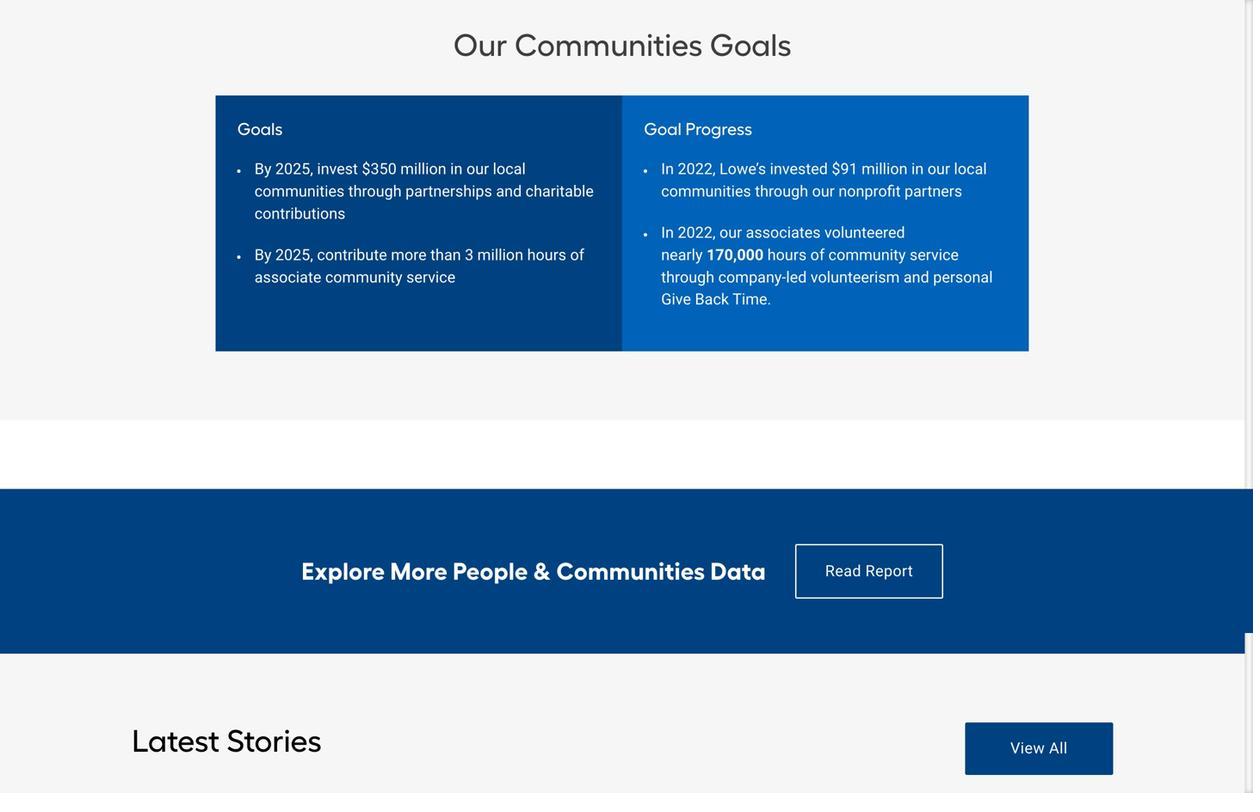 Task type: describe. For each thing, give the bounding box(es) containing it.
service inside hours of community service through company-led volunteerism and personal give back time.
[[910, 246, 959, 264]]

explore
[[302, 557, 385, 586]]

million inside by 2025, contribute more than 3 million hours of associate community service
[[478, 246, 524, 264]]

service inside by 2025, contribute more than 3 million hours of associate community service
[[406, 268, 456, 286]]

contributions
[[255, 205, 346, 223]]

contribute
[[317, 246, 387, 264]]

170,000
[[707, 246, 764, 264]]

&
[[534, 557, 551, 586]]

invest
[[317, 160, 358, 178]]

and inside by 2025, invest $350 million in our local communities through partnerships and charitable contributions
[[496, 183, 522, 201]]

time.
[[733, 291, 772, 309]]

hours inside hours of community service through company-led volunteerism and personal give back time.
[[768, 246, 807, 264]]

in for in 2022, our associates volunteered nearly
[[661, 224, 674, 242]]

2022, for our
[[678, 224, 716, 242]]

community inside by 2025, contribute more than 3 million hours of associate community service
[[325, 268, 403, 286]]

$91 million
[[832, 160, 908, 178]]

latest
[[132, 723, 220, 760]]

$350
[[362, 160, 397, 178]]

in for in 2022, lowe's invested $91 million in our local communities through our nonprofit partners
[[661, 160, 674, 178]]

led
[[786, 268, 807, 286]]

0 vertical spatial communities
[[515, 27, 703, 64]]

progress
[[686, 119, 753, 140]]

through for goal progress
[[755, 183, 809, 201]]

local for goal progress
[[954, 160, 987, 178]]

nonprofit
[[839, 183, 901, 201]]

our inside in 2022, our associates volunteered nearly
[[720, 224, 742, 242]]

latest stories
[[132, 723, 322, 760]]

our inside by 2025, invest $350 million in our local communities through partnerships and charitable contributions
[[467, 160, 489, 178]]

stories
[[227, 723, 322, 760]]

all
[[1050, 740, 1068, 758]]

in for goal progress
[[912, 160, 924, 178]]

by for by 2025, invest $350 million in our local communities through partnerships and charitable contributions
[[255, 160, 272, 178]]

lowe's
[[720, 160, 766, 178]]

explore more people & communities data
[[302, 557, 766, 586]]

and inside hours of community service through company-led volunteerism and personal give back time.
[[904, 268, 930, 286]]

more
[[391, 246, 427, 264]]

volunteered
[[825, 224, 905, 242]]

people
[[453, 557, 528, 586]]

local for goals
[[493, 160, 526, 178]]

associates
[[746, 224, 821, 242]]

report
[[866, 563, 914, 581]]

data
[[711, 557, 766, 586]]

by 2025, invest $350 million in our local communities through partnerships and charitable contributions
[[255, 160, 594, 223]]

communities for goal progress
[[661, 183, 751, 201]]

of inside by 2025, contribute more than 3 million hours of associate community service
[[570, 246, 585, 264]]

our
[[453, 27, 508, 64]]

in 2022, lowe's invested $91 million in our local communities through our nonprofit partners
[[661, 160, 987, 201]]

read
[[826, 563, 862, 581]]

2025, for invest
[[275, 160, 313, 178]]



Task type: vqa. For each thing, say whether or not it's contained in the screenshot.
our within by 2025, invest $350 million in our local communities through partnerships and charitable contributions
yes



Task type: locate. For each thing, give the bounding box(es) containing it.
1 hours from the left
[[527, 246, 567, 264]]

million right '3'
[[478, 246, 524, 264]]

communities for goals
[[255, 183, 345, 201]]

1 horizontal spatial goals
[[710, 27, 792, 64]]

1 horizontal spatial local
[[954, 160, 987, 178]]

2 by from the top
[[255, 246, 272, 264]]

community down "contribute"
[[325, 268, 403, 286]]

by
[[255, 160, 272, 178], [255, 246, 272, 264]]

in for goals
[[450, 160, 463, 178]]

0 horizontal spatial of
[[570, 246, 585, 264]]

1 in from the left
[[450, 160, 463, 178]]

1 vertical spatial and
[[904, 268, 930, 286]]

1 vertical spatial million
[[478, 246, 524, 264]]

1 vertical spatial 2022,
[[678, 224, 716, 242]]

view
[[1011, 740, 1045, 758]]

1 horizontal spatial hours
[[768, 246, 807, 264]]

of down charitable
[[570, 246, 585, 264]]

1 2022, from the top
[[678, 160, 716, 178]]

through inside in 2022, lowe's invested $91 million in our local communities through our nonprofit partners
[[755, 183, 809, 201]]

0 vertical spatial 2022,
[[678, 160, 716, 178]]

our up partners
[[928, 160, 951, 178]]

local inside by 2025, invest $350 million in our local communities through partnerships and charitable contributions
[[493, 160, 526, 178]]

service
[[910, 246, 959, 264], [406, 268, 456, 286]]

our up 170,000 at the top of the page
[[720, 224, 742, 242]]

communities inside by 2025, invest $350 million in our local communities through partnerships and charitable contributions
[[255, 183, 345, 201]]

read report
[[826, 563, 914, 581]]

community
[[829, 246, 906, 264], [325, 268, 403, 286]]

0 horizontal spatial community
[[325, 268, 403, 286]]

2025, left invest
[[275, 160, 313, 178]]

in
[[450, 160, 463, 178], [912, 160, 924, 178]]

charitable
[[526, 183, 594, 201]]

2025, inside by 2025, contribute more than 3 million hours of associate community service
[[275, 246, 313, 264]]

0 horizontal spatial goals
[[237, 119, 283, 140]]

1 by from the top
[[255, 160, 272, 178]]

0 horizontal spatial service
[[406, 268, 456, 286]]

2022, up the nearly
[[678, 224, 716, 242]]

view all link
[[965, 723, 1113, 776]]

1 horizontal spatial and
[[904, 268, 930, 286]]

more
[[390, 557, 448, 586]]

2 2022, from the top
[[678, 224, 716, 242]]

communities
[[255, 183, 345, 201], [661, 183, 751, 201]]

personal
[[933, 268, 993, 286]]

0 horizontal spatial through
[[348, 183, 402, 201]]

0 horizontal spatial and
[[496, 183, 522, 201]]

in
[[661, 160, 674, 178], [661, 224, 674, 242]]

and left personal
[[904, 268, 930, 286]]

1 vertical spatial communities
[[557, 557, 705, 586]]

local up partners
[[954, 160, 987, 178]]

hours down associates at the right
[[768, 246, 807, 264]]

volunteerism
[[811, 268, 900, 286]]

local
[[493, 160, 526, 178], [954, 160, 987, 178]]

0 horizontal spatial hours
[[527, 246, 567, 264]]

our down invested on the top
[[812, 183, 835, 201]]

1 vertical spatial by
[[255, 246, 272, 264]]

2 hours from the left
[[768, 246, 807, 264]]

0 vertical spatial 2025,
[[275, 160, 313, 178]]

1 of from the left
[[570, 246, 585, 264]]

0 vertical spatial million
[[401, 160, 447, 178]]

2 of from the left
[[811, 246, 825, 264]]

0 horizontal spatial in
[[450, 160, 463, 178]]

0 vertical spatial and
[[496, 183, 522, 201]]

partnerships
[[406, 183, 492, 201]]

associate
[[255, 268, 321, 286]]

1 communities from the left
[[255, 183, 345, 201]]

hours of community service through company-led volunteerism and personal give back time.
[[661, 246, 993, 309]]

of inside hours of community service through company-led volunteerism and personal give back time.
[[811, 246, 825, 264]]

3
[[465, 246, 474, 264]]

1 in from the top
[[661, 160, 674, 178]]

1 vertical spatial service
[[406, 268, 456, 286]]

read report link
[[796, 545, 944, 599]]

2 in from the top
[[661, 224, 674, 242]]

2 2025, from the top
[[275, 246, 313, 264]]

through inside hours of community service through company-led volunteerism and personal give back time.
[[661, 268, 715, 286]]

by for by 2025, contribute more than 3 million hours of associate community service
[[255, 246, 272, 264]]

hours down charitable
[[527, 246, 567, 264]]

through down the nearly
[[661, 268, 715, 286]]

give
[[661, 291, 691, 309]]

community inside hours of community service through company-led volunteerism and personal give back time.
[[829, 246, 906, 264]]

2022, inside in 2022, lowe's invested $91 million in our local communities through our nonprofit partners
[[678, 160, 716, 178]]

0 horizontal spatial communities
[[255, 183, 345, 201]]

in up 'partnerships'
[[450, 160, 463, 178]]

2022, down goal progress
[[678, 160, 716, 178]]

2025, inside by 2025, invest $350 million in our local communities through partnerships and charitable contributions
[[275, 160, 313, 178]]

0 horizontal spatial local
[[493, 160, 526, 178]]

2 horizontal spatial through
[[755, 183, 809, 201]]

1 horizontal spatial million
[[478, 246, 524, 264]]

in 2022, our associates volunteered nearly
[[661, 224, 905, 264]]

1 vertical spatial community
[[325, 268, 403, 286]]

2025, up associate
[[275, 246, 313, 264]]

through for goals
[[348, 183, 402, 201]]

million
[[401, 160, 447, 178], [478, 246, 524, 264]]

service up personal
[[910, 246, 959, 264]]

1 vertical spatial in
[[661, 224, 674, 242]]

0 vertical spatial by
[[255, 160, 272, 178]]

1 horizontal spatial in
[[912, 160, 924, 178]]

view all
[[1011, 740, 1068, 758]]

2022, for lowe's
[[678, 160, 716, 178]]

million up 'partnerships'
[[401, 160, 447, 178]]

by up associate
[[255, 246, 272, 264]]

through
[[348, 183, 402, 201], [755, 183, 809, 201], [661, 268, 715, 286]]

1 vertical spatial goals
[[237, 119, 283, 140]]

1 horizontal spatial communities
[[661, 183, 751, 201]]

in inside in 2022, lowe's invested $91 million in our local communities through our nonprofit partners
[[661, 160, 674, 178]]

and
[[496, 183, 522, 201], [904, 268, 930, 286]]

in inside in 2022, our associates volunteered nearly
[[661, 224, 674, 242]]

hours
[[527, 246, 567, 264], [768, 246, 807, 264]]

by 2025, contribute more than 3 million hours of associate community service
[[255, 246, 585, 286]]

by inside by 2025, contribute more than 3 million hours of associate community service
[[255, 246, 272, 264]]

our
[[467, 160, 489, 178], [928, 160, 951, 178], [812, 183, 835, 201], [720, 224, 742, 242]]

through down the $350
[[348, 183, 402, 201]]

million inside by 2025, invest $350 million in our local communities through partnerships and charitable contributions
[[401, 160, 447, 178]]

0 vertical spatial community
[[829, 246, 906, 264]]

2 communities from the left
[[661, 183, 751, 201]]

service down than
[[406, 268, 456, 286]]

goal progress
[[644, 119, 753, 140]]

2022,
[[678, 160, 716, 178], [678, 224, 716, 242]]

1 horizontal spatial of
[[811, 246, 825, 264]]

in up the nearly
[[661, 224, 674, 242]]

of
[[570, 246, 585, 264], [811, 246, 825, 264]]

in up partners
[[912, 160, 924, 178]]

by inside by 2025, invest $350 million in our local communities through partnerships and charitable contributions
[[255, 160, 272, 178]]

communities inside in 2022, lowe's invested $91 million in our local communities through our nonprofit partners
[[661, 183, 751, 201]]

our communities goals
[[453, 27, 792, 64]]

in inside by 2025, invest $350 million in our local communities through partnerships and charitable contributions
[[450, 160, 463, 178]]

1 2025, from the top
[[275, 160, 313, 178]]

2022, inside in 2022, our associates volunteered nearly
[[678, 224, 716, 242]]

by up contributions
[[255, 160, 272, 178]]

company-
[[719, 268, 786, 286]]

communities down "lowe's"
[[661, 183, 751, 201]]

1 horizontal spatial service
[[910, 246, 959, 264]]

nearly
[[661, 246, 703, 264]]

2 local from the left
[[954, 160, 987, 178]]

1 horizontal spatial through
[[661, 268, 715, 286]]

0 horizontal spatial million
[[401, 160, 447, 178]]

through inside by 2025, invest $350 million in our local communities through partnerships and charitable contributions
[[348, 183, 402, 201]]

partners
[[905, 183, 963, 201]]

local up charitable
[[493, 160, 526, 178]]

0 vertical spatial goals
[[710, 27, 792, 64]]

and left charitable
[[496, 183, 522, 201]]

communities up contributions
[[255, 183, 345, 201]]

invested
[[770, 160, 828, 178]]

0 vertical spatial in
[[661, 160, 674, 178]]

communities
[[515, 27, 703, 64], [557, 557, 705, 586]]

our up 'partnerships'
[[467, 160, 489, 178]]

2025,
[[275, 160, 313, 178], [275, 246, 313, 264]]

1 horizontal spatial community
[[829, 246, 906, 264]]

1 local from the left
[[493, 160, 526, 178]]

goals
[[710, 27, 792, 64], [237, 119, 283, 140]]

0 vertical spatial service
[[910, 246, 959, 264]]

through down invested on the top
[[755, 183, 809, 201]]

local inside in 2022, lowe's invested $91 million in our local communities through our nonprofit partners
[[954, 160, 987, 178]]

of down associates at the right
[[811, 246, 825, 264]]

in inside in 2022, lowe's invested $91 million in our local communities through our nonprofit partners
[[912, 160, 924, 178]]

2 in from the left
[[912, 160, 924, 178]]

2025, for contribute
[[275, 246, 313, 264]]

goal
[[644, 119, 682, 140]]

in down goal
[[661, 160, 674, 178]]

back
[[695, 291, 729, 309]]

1 vertical spatial 2025,
[[275, 246, 313, 264]]

community down volunteered
[[829, 246, 906, 264]]

than
[[431, 246, 461, 264]]

hours inside by 2025, contribute more than 3 million hours of associate community service
[[527, 246, 567, 264]]



